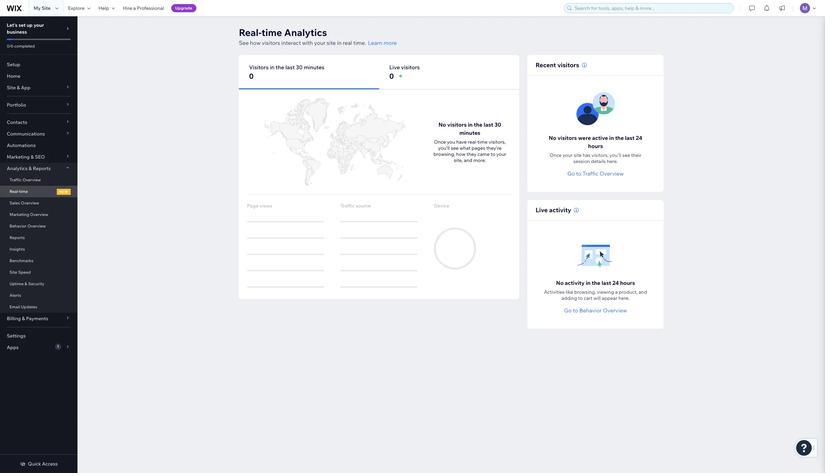 Task type: locate. For each thing, give the bounding box(es) containing it.
1 horizontal spatial time
[[262, 27, 282, 38]]

real- up sales
[[10, 189, 19, 194]]

1 vertical spatial once
[[550, 152, 562, 159]]

your right up
[[34, 22, 44, 28]]

benchmarks link
[[0, 255, 78, 267]]

see inside no visitors in the last 30 minutes once you have real-time visitors, you'll see what pages they're browsing, how they came to your site, and more.
[[451, 145, 459, 151]]

analytics
[[284, 27, 327, 38], [7, 166, 28, 172]]

1 vertical spatial 30
[[495, 121, 502, 128]]

interact
[[282, 39, 301, 46]]

1 vertical spatial here.
[[619, 296, 630, 302]]

real- for real-time analytics see how visitors interact with your site in real time. learn more
[[239, 27, 262, 38]]

and inside no activity in the last 24 hours activities like browsing, viewing a product, and adding to cart will appear here.
[[639, 289, 648, 296]]

0 horizontal spatial here.
[[607, 159, 618, 165]]

hours inside no activity in the last 24 hours activities like browsing, viewing a product, and adding to cart will appear here.
[[621, 280, 636, 287]]

0 vertical spatial browsing,
[[434, 151, 456, 157]]

real- inside sidebar element
[[10, 189, 19, 194]]

& for site
[[17, 85, 20, 91]]

visitors inside no visitors in the last 30 minutes once you have real-time visitors, you'll see what pages they're browsing, how they came to your site, and more.
[[448, 121, 467, 128]]

1 vertical spatial how
[[457, 151, 466, 157]]

minutes inside visitors in the last 30 minutes 0
[[304, 64, 325, 71]]

live
[[390, 64, 400, 71], [536, 206, 548, 214]]

in right visitors
[[270, 64, 275, 71]]

1 horizontal spatial reports
[[33, 166, 51, 172]]

security
[[28, 282, 44, 287]]

once left session
[[550, 152, 562, 159]]

has
[[583, 152, 591, 159]]

1 vertical spatial activity
[[565, 280, 585, 287]]

hire
[[123, 5, 132, 11]]

site & app
[[7, 85, 30, 91]]

your
[[34, 22, 44, 28], [314, 39, 326, 46], [497, 151, 507, 157], [563, 152, 573, 159]]

0
[[249, 72, 254, 81], [390, 72, 394, 81]]

1 vertical spatial no
[[549, 135, 557, 142]]

30 up the they're
[[495, 121, 502, 128]]

1 horizontal spatial 0
[[390, 72, 394, 81]]

last up the they're
[[484, 121, 494, 128]]

reports down seo
[[33, 166, 51, 172]]

0 horizontal spatial 0
[[249, 72, 254, 81]]

real- up see
[[239, 27, 262, 38]]

live for live activity
[[536, 206, 548, 214]]

email
[[10, 305, 20, 310]]

1 horizontal spatial hours
[[621, 280, 636, 287]]

live activity
[[536, 206, 572, 214]]

2 vertical spatial traffic
[[341, 203, 355, 209]]

in up real-
[[468, 121, 473, 128]]

1 horizontal spatial once
[[550, 152, 562, 159]]

& right uptime
[[25, 282, 27, 287]]

more.
[[474, 157, 486, 164]]

1 vertical spatial you'll
[[610, 152, 622, 159]]

reports
[[33, 166, 51, 172], [10, 235, 25, 240]]

traffic up real-time
[[10, 178, 22, 183]]

no
[[439, 121, 447, 128], [549, 135, 557, 142], [557, 280, 564, 287]]

Search for tools, apps, help & more... field
[[573, 3, 732, 13]]

behavior overview link
[[0, 221, 78, 232]]

0 inside visitors in the last 30 minutes 0
[[249, 72, 254, 81]]

your left session
[[563, 152, 573, 159]]

billing & payments
[[7, 316, 48, 322]]

0 vertical spatial analytics
[[284, 27, 327, 38]]

1 horizontal spatial visitors,
[[592, 152, 609, 159]]

overview for marketing overview
[[30, 212, 48, 217]]

what
[[460, 145, 471, 151]]

see
[[451, 145, 459, 151], [623, 152, 631, 159]]

my site
[[34, 5, 51, 11]]

time inside no visitors in the last 30 minutes once you have real-time visitors, you'll see what pages they're browsing, how they came to your site, and more.
[[478, 139, 488, 145]]

have
[[457, 139, 467, 145]]

site for site & app
[[7, 85, 16, 91]]

app
[[21, 85, 30, 91]]

live visitors
[[390, 64, 420, 71]]

hours
[[589, 143, 604, 150], [621, 280, 636, 287]]

overview down analytics & reports
[[23, 178, 41, 183]]

contacts button
[[0, 117, 78, 128]]

1 vertical spatial visitors,
[[592, 152, 609, 159]]

activity for no
[[565, 280, 585, 287]]

real-
[[239, 27, 262, 38], [10, 189, 19, 194]]

1 horizontal spatial 30
[[495, 121, 502, 128]]

1 0 from the left
[[249, 72, 254, 81]]

here. inside the no visitors were active in the last 24 hours once your site has visitors, you'll see their session details here.
[[607, 159, 618, 165]]

24 up their
[[636, 135, 643, 142]]

time up came
[[478, 139, 488, 145]]

0 horizontal spatial see
[[451, 145, 459, 151]]

uptime & security link
[[0, 279, 78, 290]]

in left real
[[337, 39, 342, 46]]

go down session
[[568, 170, 576, 177]]

1 horizontal spatial how
[[457, 151, 466, 157]]

0 vertical spatial site
[[42, 5, 51, 11]]

real- inside real-time analytics see how visitors interact with your site in real time. learn more
[[239, 27, 262, 38]]

once inside no visitors in the last 30 minutes once you have real-time visitors, you'll see what pages they're browsing, how they came to your site, and more.
[[434, 139, 446, 145]]

0 vertical spatial and
[[464, 157, 473, 164]]

0 horizontal spatial behavior
[[10, 224, 27, 229]]

page views
[[247, 203, 272, 209]]

no inside no activity in the last 24 hours activities like browsing, viewing a product, and adding to cart will appear here.
[[557, 280, 564, 287]]

a chart. image
[[247, 98, 421, 186]]

no inside the no visitors were active in the last 24 hours once your site has visitors, you'll see their session details here.
[[549, 135, 557, 142]]

& left app
[[17, 85, 20, 91]]

0 horizontal spatial you'll
[[439, 145, 450, 151]]

1 horizontal spatial and
[[639, 289, 648, 296]]

& for billing
[[22, 316, 25, 322]]

2 vertical spatial time
[[19, 189, 28, 194]]

0 horizontal spatial live
[[390, 64, 400, 71]]

help
[[99, 5, 109, 11]]

here. inside no activity in the last 24 hours activities like browsing, viewing a product, and adding to cart will appear here.
[[619, 296, 630, 302]]

analytics up traffic overview
[[7, 166, 28, 172]]

and right site,
[[464, 157, 473, 164]]

their
[[632, 152, 642, 159]]

no inside no visitors in the last 30 minutes once you have real-time visitors, you'll see what pages they're browsing, how they came to your site, and more.
[[439, 121, 447, 128]]

1 vertical spatial browsing,
[[575, 289, 597, 296]]

behavior down cart
[[580, 307, 602, 314]]

2 horizontal spatial traffic
[[583, 170, 599, 177]]

0 vertical spatial no
[[439, 121, 447, 128]]

to inside no visitors in the last 30 minutes once you have real-time visitors, you'll see what pages they're browsing, how they came to your site, and more.
[[491, 151, 496, 157]]

to down the adding
[[573, 307, 579, 314]]

in inside no visitors in the last 30 minutes once you have real-time visitors, you'll see what pages they're browsing, how they came to your site, and more.
[[468, 121, 473, 128]]

30 inside visitors in the last 30 minutes 0
[[296, 64, 303, 71]]

and right product,
[[639, 289, 648, 296]]

last up their
[[626, 135, 635, 142]]

your right the with
[[314, 39, 326, 46]]

and inside no visitors in the last 30 minutes once you have real-time visitors, you'll see what pages they're browsing, how they came to your site, and more.
[[464, 157, 473, 164]]

1 horizontal spatial live
[[536, 206, 548, 214]]

0 vertical spatial reports
[[33, 166, 51, 172]]

1 vertical spatial real-
[[10, 189, 19, 194]]

how
[[250, 39, 261, 46], [457, 151, 466, 157]]

0 horizontal spatial 30
[[296, 64, 303, 71]]

tab list containing 0
[[239, 55, 520, 89]]

let's set up your business
[[7, 22, 44, 35]]

you'll left have
[[439, 145, 450, 151]]

1 horizontal spatial 24
[[636, 135, 643, 142]]

in up cart
[[586, 280, 591, 287]]

behavior down marketing overview
[[10, 224, 27, 229]]

1 vertical spatial see
[[623, 152, 631, 159]]

1 horizontal spatial behavior
[[580, 307, 602, 314]]

no for live
[[557, 280, 564, 287]]

alerts
[[10, 293, 21, 298]]

visitors inside the no visitors were active in the last 24 hours once your site has visitors, you'll see their session details here.
[[558, 135, 578, 142]]

quick access button
[[20, 462, 58, 468]]

1 horizontal spatial a
[[616, 289, 618, 296]]

&
[[17, 85, 20, 91], [31, 154, 34, 160], [29, 166, 32, 172], [25, 282, 27, 287], [22, 316, 25, 322]]

the up real-
[[474, 121, 483, 128]]

tab list
[[239, 55, 520, 89]]

new
[[59, 190, 68, 194]]

24 up viewing
[[613, 280, 620, 287]]

1 vertical spatial analytics
[[7, 166, 28, 172]]

see left what
[[451, 145, 459, 151]]

1 vertical spatial site
[[7, 85, 16, 91]]

24 inside the no visitors were active in the last 24 hours once your site has visitors, you'll see their session details here.
[[636, 135, 643, 142]]

to inside no activity in the last 24 hours activities like browsing, viewing a product, and adding to cart will appear here.
[[579, 296, 583, 302]]

1 vertical spatial time
[[478, 139, 488, 145]]

0 horizontal spatial site
[[327, 39, 336, 46]]

once left you
[[434, 139, 446, 145]]

1 horizontal spatial browsing,
[[575, 289, 597, 296]]

setup
[[7, 62, 20, 68]]

0 vertical spatial live
[[390, 64, 400, 71]]

time for real-time analytics see how visitors interact with your site in real time. learn more
[[262, 27, 282, 38]]

once
[[434, 139, 446, 145], [550, 152, 562, 159]]

0 vertical spatial marketing
[[7, 154, 30, 160]]

time inside sidebar element
[[19, 189, 28, 194]]

hours down active
[[589, 143, 604, 150]]

live for live visitors
[[390, 64, 400, 71]]

site down the home
[[7, 85, 16, 91]]

they're
[[487, 145, 502, 151]]

recent
[[536, 61, 557, 69]]

to right came
[[491, 151, 496, 157]]

you'll inside the no visitors were active in the last 24 hours once your site has visitors, you'll see their session details here.
[[610, 152, 622, 159]]

visitors for live visitors
[[401, 64, 420, 71]]

how right see
[[250, 39, 261, 46]]

traffic overview
[[10, 178, 41, 183]]

0 horizontal spatial and
[[464, 157, 473, 164]]

0 vertical spatial how
[[250, 39, 261, 46]]

up
[[27, 22, 33, 28]]

you'll
[[439, 145, 450, 151], [610, 152, 622, 159]]

the right visitors
[[276, 64, 284, 71]]

see left their
[[623, 152, 631, 159]]

see inside the no visitors were active in the last 24 hours once your site has visitors, you'll see their session details here.
[[623, 152, 631, 159]]

marketing inside dropdown button
[[7, 154, 30, 160]]

0 horizontal spatial once
[[434, 139, 446, 145]]

0 vertical spatial go
[[568, 170, 576, 177]]

visitors, right has
[[592, 152, 609, 159]]

2 horizontal spatial time
[[478, 139, 488, 145]]

0 vertical spatial 24
[[636, 135, 643, 142]]

the right active
[[616, 135, 624, 142]]

traffic inside traffic overview link
[[10, 178, 22, 183]]

visitors inside real-time analytics see how visitors interact with your site in real time. learn more
[[262, 39, 280, 46]]

activity inside no activity in the last 24 hours activities like browsing, viewing a product, and adding to cart will appear here.
[[565, 280, 585, 287]]

0 horizontal spatial real-
[[10, 189, 19, 194]]

behavior
[[10, 224, 27, 229], [580, 307, 602, 314]]

0 vertical spatial activity
[[550, 206, 572, 214]]

real-time
[[10, 189, 28, 194]]

1 vertical spatial a
[[616, 289, 618, 296]]

a right hire
[[133, 5, 136, 11]]

go down the adding
[[565, 307, 572, 314]]

0 vertical spatial visitors,
[[489, 139, 506, 145]]

professional
[[137, 5, 164, 11]]

site right my
[[42, 5, 51, 11]]

0 vertical spatial time
[[262, 27, 282, 38]]

marketing down automations
[[7, 154, 30, 160]]

& inside popup button
[[22, 316, 25, 322]]

overview down sales overview link
[[30, 212, 48, 217]]

portfolio button
[[0, 99, 78, 111]]

in right active
[[610, 135, 615, 142]]

reports inside dropdown button
[[33, 166, 51, 172]]

visitors,
[[489, 139, 506, 145], [592, 152, 609, 159]]

to left cart
[[579, 296, 583, 302]]

here.
[[607, 159, 618, 165], [619, 296, 630, 302]]

1 vertical spatial and
[[639, 289, 648, 296]]

time up interact
[[262, 27, 282, 38]]

real-time analytics see how visitors interact with your site in real time. learn more
[[239, 27, 397, 46]]

0 horizontal spatial how
[[250, 39, 261, 46]]

0 vertical spatial behavior
[[10, 224, 27, 229]]

analytics up the with
[[284, 27, 327, 38]]

billing & payments button
[[0, 313, 78, 325]]

to down session
[[577, 170, 582, 177]]

1 horizontal spatial analytics
[[284, 27, 327, 38]]

1 vertical spatial minutes
[[460, 130, 481, 136]]

last up viewing
[[602, 280, 612, 287]]

0 vertical spatial traffic
[[583, 170, 599, 177]]

go for live activity
[[565, 307, 572, 314]]

a right viewing
[[616, 289, 618, 296]]

0 horizontal spatial a
[[133, 5, 136, 11]]

my
[[34, 5, 41, 11]]

in inside visitors in the last 30 minutes 0
[[270, 64, 275, 71]]

here. right appear
[[619, 296, 630, 302]]

visitors, up came
[[489, 139, 506, 145]]

go to behavior overview link
[[565, 307, 628, 315]]

the up viewing
[[592, 280, 601, 287]]

hours up product,
[[621, 280, 636, 287]]

& left seo
[[31, 154, 34, 160]]

0 horizontal spatial time
[[19, 189, 28, 194]]

0 vertical spatial you'll
[[439, 145, 450, 151]]

0 vertical spatial hours
[[589, 143, 604, 150]]

visitors
[[262, 39, 280, 46], [558, 61, 580, 69], [401, 64, 420, 71], [448, 121, 467, 128], [558, 135, 578, 142]]

traffic for traffic source
[[341, 203, 355, 209]]

site
[[327, 39, 336, 46], [574, 152, 582, 159]]

1 horizontal spatial see
[[623, 152, 631, 159]]

no visitors were active in the last 24 hours once your site has visitors, you'll see their session details here.
[[549, 135, 643, 165]]

site
[[42, 5, 51, 11], [7, 85, 16, 91], [10, 270, 17, 275]]

1 horizontal spatial traffic
[[341, 203, 355, 209]]

business
[[7, 29, 27, 35]]

will
[[594, 296, 601, 302]]

1 vertical spatial traffic
[[10, 178, 22, 183]]

overview down "details"
[[600, 170, 624, 177]]

real
[[343, 39, 352, 46]]

1 horizontal spatial site
[[574, 152, 582, 159]]

1 vertical spatial site
[[574, 152, 582, 159]]

30
[[296, 64, 303, 71], [495, 121, 502, 128]]

and
[[464, 157, 473, 164], [639, 289, 648, 296]]

2 vertical spatial site
[[10, 270, 17, 275]]

1 vertical spatial behavior
[[580, 307, 602, 314]]

you'll right "details"
[[610, 152, 622, 159]]

site left real
[[327, 39, 336, 46]]

2 vertical spatial no
[[557, 280, 564, 287]]

your right came
[[497, 151, 507, 157]]

1 vertical spatial go
[[565, 307, 572, 314]]

0 down visitors
[[249, 72, 254, 81]]

hours inside the no visitors were active in the last 24 hours once your site has visitors, you'll see their session details here.
[[589, 143, 604, 150]]

0 down live visitors at the top
[[390, 72, 394, 81]]

access
[[42, 462, 58, 468]]

your inside let's set up your business
[[34, 22, 44, 28]]

go to behavior overview
[[565, 307, 628, 314]]

how inside real-time analytics see how visitors interact with your site in real time. learn more
[[250, 39, 261, 46]]

1 horizontal spatial minutes
[[460, 130, 481, 136]]

your inside no visitors in the last 30 minutes once you have real-time visitors, you'll see what pages they're browsing, how they came to your site, and more.
[[497, 151, 507, 157]]

cart
[[584, 296, 593, 302]]

analytics & reports button
[[0, 163, 78, 174]]

how left they
[[457, 151, 466, 157]]

site left speed
[[10, 270, 17, 275]]

last down interact
[[286, 64, 295, 71]]

1 horizontal spatial real-
[[239, 27, 262, 38]]

0 vertical spatial site
[[327, 39, 336, 46]]

session
[[574, 159, 591, 165]]

0 horizontal spatial traffic
[[10, 178, 22, 183]]

site inside dropdown button
[[7, 85, 16, 91]]

& right billing
[[22, 316, 25, 322]]

0 horizontal spatial analytics
[[7, 166, 28, 172]]

came
[[478, 151, 490, 157]]

0 horizontal spatial reports
[[10, 235, 25, 240]]

& down marketing & seo
[[29, 166, 32, 172]]

0 vertical spatial real-
[[239, 27, 262, 38]]

1 horizontal spatial you'll
[[610, 152, 622, 159]]

overview for behavior overview
[[28, 224, 46, 229]]

browsing, right like
[[575, 289, 597, 296]]

0 horizontal spatial browsing,
[[434, 151, 456, 157]]

setup link
[[0, 59, 78, 70]]

0 vertical spatial 30
[[296, 64, 303, 71]]

quick
[[28, 462, 41, 468]]

learn more link
[[368, 39, 397, 47]]

the inside no activity in the last 24 hours activities like browsing, viewing a product, and adding to cart will appear here.
[[592, 280, 601, 287]]

site left has
[[574, 152, 582, 159]]

0 horizontal spatial hours
[[589, 143, 604, 150]]

analytics inside real-time analytics see how visitors interact with your site in real time. learn more
[[284, 27, 327, 38]]

0 vertical spatial once
[[434, 139, 446, 145]]

traffic left source
[[341, 203, 355, 209]]

& for analytics
[[29, 166, 32, 172]]

0 horizontal spatial visitors,
[[489, 139, 506, 145]]

1 vertical spatial 24
[[613, 280, 620, 287]]

time inside real-time analytics see how visitors interact with your site in real time. learn more
[[262, 27, 282, 38]]

in inside real-time analytics see how visitors interact with your site in real time. learn more
[[337, 39, 342, 46]]

explore
[[68, 5, 85, 11]]

analytics inside dropdown button
[[7, 166, 28, 172]]

1 vertical spatial marketing
[[10, 212, 29, 217]]

reports up insights
[[10, 235, 25, 240]]

no for recent
[[549, 135, 557, 142]]

traffic down "details"
[[583, 170, 599, 177]]

overview up marketing overview
[[21, 201, 39, 206]]

1 vertical spatial hours
[[621, 280, 636, 287]]

traffic for traffic overview
[[10, 178, 22, 183]]

minutes down the with
[[304, 64, 325, 71]]

activity for live
[[550, 206, 572, 214]]

minutes up real-
[[460, 130, 481, 136]]

0 vertical spatial see
[[451, 145, 459, 151]]

30 down interact
[[296, 64, 303, 71]]

1 horizontal spatial here.
[[619, 296, 630, 302]]

0 vertical spatial here.
[[607, 159, 618, 165]]

overview down "marketing overview" link
[[28, 224, 46, 229]]

marketing down sales
[[10, 212, 29, 217]]

0 horizontal spatial minutes
[[304, 64, 325, 71]]

here. right "details"
[[607, 159, 618, 165]]

browsing, down you
[[434, 151, 456, 157]]

time up sales overview
[[19, 189, 28, 194]]

browsing,
[[434, 151, 456, 157], [575, 289, 597, 296]]

1 vertical spatial live
[[536, 206, 548, 214]]



Task type: vqa. For each thing, say whether or not it's contained in the screenshot.
The Hire A Professional at the left top of the page
yes



Task type: describe. For each thing, give the bounding box(es) containing it.
completed
[[14, 44, 35, 49]]

sidebar element
[[0, 16, 78, 474]]

the inside no visitors in the last 30 minutes once you have real-time visitors, you'll see what pages they're browsing, how they came to your site, and more.
[[474, 121, 483, 128]]

insights link
[[0, 244, 78, 255]]

site inside real-time analytics see how visitors interact with your site in real time. learn more
[[327, 39, 336, 46]]

how inside no visitors in the last 30 minutes once you have real-time visitors, you'll see what pages they're browsing, how they came to your site, and more.
[[457, 151, 466, 157]]

go to traffic overview
[[568, 170, 624, 177]]

details
[[592, 159, 606, 165]]

automations link
[[0, 140, 78, 151]]

real- for real-time
[[10, 189, 19, 194]]

behavior overview
[[10, 224, 46, 229]]

marketing for marketing & seo
[[7, 154, 30, 160]]

contacts
[[7, 119, 27, 126]]

overview down appear
[[604, 307, 628, 314]]

visitors for recent visitors
[[558, 61, 580, 69]]

communications button
[[0, 128, 78, 140]]

visitors
[[249, 64, 269, 71]]

home
[[7, 73, 20, 79]]

benchmarks
[[10, 259, 33, 264]]

24 inside no activity in the last 24 hours activities like browsing, viewing a product, and adding to cart will appear here.
[[613, 280, 620, 287]]

your inside real-time analytics see how visitors interact with your site in real time. learn more
[[314, 39, 326, 46]]

& for uptime
[[25, 282, 27, 287]]

no activity in the last 24 hours activities like browsing, viewing a product, and adding to cart will appear here.
[[545, 280, 648, 302]]

0 vertical spatial a
[[133, 5, 136, 11]]

see
[[239, 39, 249, 46]]

traffic overview link
[[0, 174, 78, 186]]

0/6 completed
[[7, 44, 35, 49]]

hire a professional link
[[119, 0, 168, 16]]

they
[[467, 151, 477, 157]]

site speed
[[10, 270, 31, 275]]

visitors, inside no visitors in the last 30 minutes once you have real-time visitors, you'll see what pages they're browsing, how they came to your site, and more.
[[489, 139, 506, 145]]

last inside no visitors in the last 30 minutes once you have real-time visitors, you'll see what pages they're browsing, how they came to your site, and more.
[[484, 121, 494, 128]]

30 inside no visitors in the last 30 minutes once you have real-time visitors, you'll see what pages they're browsing, how they came to your site, and more.
[[495, 121, 502, 128]]

recent visitors
[[536, 61, 580, 69]]

0/6
[[7, 44, 13, 49]]

marketing overview
[[10, 212, 48, 217]]

product,
[[619, 289, 638, 296]]

no visitors in the last 30 minutes once you have real-time visitors, you'll see what pages they're browsing, how they came to your site, and more.
[[434, 121, 507, 164]]

marketing & seo
[[7, 154, 45, 160]]

once inside the no visitors were active in the last 24 hours once your site has visitors, you'll see their session details here.
[[550, 152, 562, 159]]

overview for sales overview
[[21, 201, 39, 206]]

site,
[[454, 157, 463, 164]]

upgrade button
[[171, 4, 197, 12]]

your inside the no visitors were active in the last 24 hours once your site has visitors, you'll see their session details here.
[[563, 152, 573, 159]]

active
[[593, 135, 609, 142]]

behavior inside go to behavior overview link
[[580, 307, 602, 314]]

views
[[260, 203, 272, 209]]

viewing
[[598, 289, 615, 296]]

go for recent visitors
[[568, 170, 576, 177]]

automations
[[7, 143, 36, 149]]

behavior inside behavior overview link
[[10, 224, 27, 229]]

communications
[[7, 131, 45, 137]]

time for real-time
[[19, 189, 28, 194]]

visitors for no visitors were active in the last 24 hours once your site has visitors, you'll see their session details here.
[[558, 135, 578, 142]]

set
[[19, 22, 26, 28]]

learn
[[368, 39, 383, 46]]

last inside no activity in the last 24 hours activities like browsing, viewing a product, and adding to cart will appear here.
[[602, 280, 612, 287]]

let's
[[7, 22, 18, 28]]

visitors, inside the no visitors were active in the last 24 hours once your site has visitors, you'll see their session details here.
[[592, 152, 609, 159]]

payments
[[26, 316, 48, 322]]

source
[[356, 203, 371, 209]]

site for site speed
[[10, 270, 17, 275]]

here. for live activity
[[619, 296, 630, 302]]

traffic source
[[341, 203, 371, 209]]

home link
[[0, 70, 78, 82]]

seo
[[35, 154, 45, 160]]

hire a professional
[[123, 5, 164, 11]]

last inside visitors in the last 30 minutes 0
[[286, 64, 295, 71]]

more
[[384, 39, 397, 46]]

in inside no activity in the last 24 hours activities like browsing, viewing a product, and adding to cart will appear here.
[[586, 280, 591, 287]]

activities
[[545, 289, 565, 296]]

1
[[57, 345, 59, 349]]

analytics & reports
[[7, 166, 51, 172]]

email updates
[[10, 305, 37, 310]]

device
[[434, 203, 450, 209]]

the inside visitors in the last 30 minutes 0
[[276, 64, 284, 71]]

apps
[[7, 345, 19, 351]]

1 vertical spatial reports
[[10, 235, 25, 240]]

browsing, inside no visitors in the last 30 minutes once you have real-time visitors, you'll see what pages they're browsing, how they came to your site, and more.
[[434, 151, 456, 157]]

quick access
[[28, 462, 58, 468]]

upgrade
[[175, 5, 192, 11]]

uptime
[[10, 282, 24, 287]]

traffic inside go to traffic overview link
[[583, 170, 599, 177]]

speed
[[18, 270, 31, 275]]

reports link
[[0, 232, 78, 244]]

overview for traffic overview
[[23, 178, 41, 183]]

insights
[[10, 247, 25, 252]]

minutes inside no visitors in the last 30 minutes once you have real-time visitors, you'll see what pages they're browsing, how they came to your site, and more.
[[460, 130, 481, 136]]

in inside the no visitors were active in the last 24 hours once your site has visitors, you'll see their session details here.
[[610, 135, 615, 142]]

portfolio
[[7, 102, 26, 108]]

appear
[[602, 296, 618, 302]]

browsing, inside no activity in the last 24 hours activities like browsing, viewing a product, and adding to cart will appear here.
[[575, 289, 597, 296]]

site & app button
[[0, 82, 78, 94]]

here. for recent visitors
[[607, 159, 618, 165]]

alerts link
[[0, 290, 78, 302]]

last inside the no visitors were active in the last 24 hours once your site has visitors, you'll see their session details here.
[[626, 135, 635, 142]]

you
[[447, 139, 456, 145]]

like
[[566, 289, 574, 296]]

& for marketing
[[31, 154, 34, 160]]

marketing for marketing overview
[[10, 212, 29, 217]]

settings
[[7, 333, 26, 339]]

uptime & security
[[10, 282, 44, 287]]

2 0 from the left
[[390, 72, 394, 81]]

you'll inside no visitors in the last 30 minutes once you have real-time visitors, you'll see what pages they're browsing, how they came to your site, and more.
[[439, 145, 450, 151]]

were
[[579, 135, 592, 142]]

adding
[[562, 296, 578, 302]]

help button
[[95, 0, 119, 16]]

updates
[[21, 305, 37, 310]]

real-
[[468, 139, 478, 145]]

site inside the no visitors were active in the last 24 hours once your site has visitors, you'll see their session details here.
[[574, 152, 582, 159]]

visitors for no visitors in the last 30 minutes once you have real-time visitors, you'll see what pages they're browsing, how they came to your site, and more.
[[448, 121, 467, 128]]

marketing overview link
[[0, 209, 78, 221]]

a inside no activity in the last 24 hours activities like browsing, viewing a product, and adding to cart will appear here.
[[616, 289, 618, 296]]

the inside the no visitors were active in the last 24 hours once your site has visitors, you'll see their session details here.
[[616, 135, 624, 142]]

email updates link
[[0, 302, 78, 313]]

with
[[302, 39, 313, 46]]



